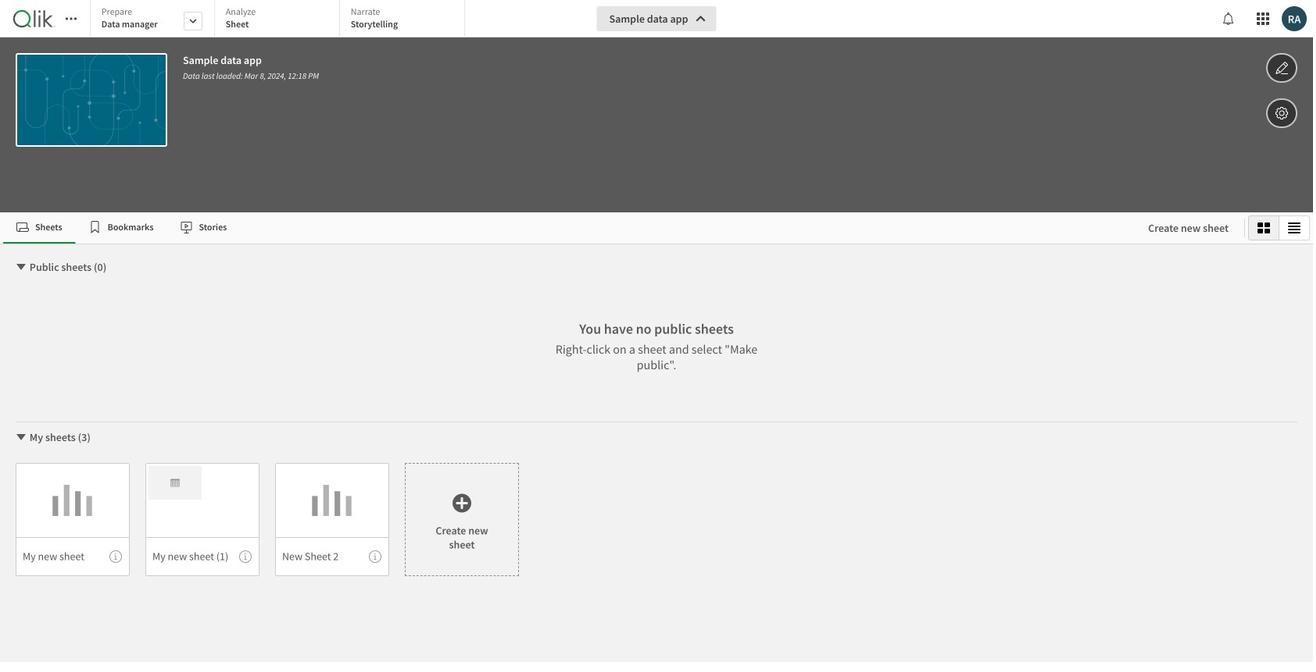Task type: locate. For each thing, give the bounding box(es) containing it.
application
[[0, 0, 1313, 663]]

tab list
[[90, 0, 470, 39], [3, 213, 1133, 244]]

collapse image
[[15, 261, 27, 274], [15, 432, 27, 444]]

group
[[1248, 216, 1310, 241]]

1 horizontal spatial tooltip
[[239, 551, 252, 564]]

menu item for new sheet 2 sheet is selected. press the spacebar or enter key to open new sheet 2 sheet. use the right and left arrow keys to navigate. element at left bottom
[[275, 538, 389, 577]]

3 tooltip from the left
[[369, 551, 381, 564]]

new sheet 2 sheet is selected. press the spacebar or enter key to open new sheet 2 sheet. use the right and left arrow keys to navigate. element
[[275, 464, 389, 577]]

tooltip inside new sheet 2 sheet is selected. press the spacebar or enter key to open new sheet 2 sheet. use the right and left arrow keys to navigate. element
[[369, 551, 381, 564]]

menu item for my new sheet (1) sheet is selected. press the spacebar or enter key to open my new sheet (1) sheet. use the right and left arrow keys to navigate. 'element'
[[145, 538, 260, 577]]

0 horizontal spatial menu item
[[16, 538, 130, 577]]

1 horizontal spatial menu item
[[145, 538, 260, 577]]

my new sheet (1) sheet is selected. press the spacebar or enter key to open my new sheet (1) sheet. use the right and left arrow keys to navigate. element
[[145, 464, 260, 577]]

2 horizontal spatial tooltip
[[369, 551, 381, 564]]

1 vertical spatial collapse image
[[15, 432, 27, 444]]

0 vertical spatial collapse image
[[15, 261, 27, 274]]

1 menu item from the left
[[16, 538, 130, 577]]

tooltip inside my new sheet sheet is selected. press the spacebar or enter key to open my new sheet sheet. use the right and left arrow keys to navigate. element
[[109, 551, 122, 564]]

tooltip for new sheet 2 sheet is selected. press the spacebar or enter key to open new sheet 2 sheet. use the right and left arrow keys to navigate. element at left bottom
[[369, 551, 381, 564]]

2 horizontal spatial menu item
[[275, 538, 389, 577]]

3 menu item from the left
[[275, 538, 389, 577]]

1 tooltip from the left
[[109, 551, 122, 564]]

2 tooltip from the left
[[239, 551, 252, 564]]

grid view image
[[1258, 222, 1270, 235]]

0 horizontal spatial tooltip
[[109, 551, 122, 564]]

edit image
[[1275, 59, 1289, 77]]

2 menu item from the left
[[145, 538, 260, 577]]

tooltip inside my new sheet (1) sheet is selected. press the spacebar or enter key to open my new sheet (1) sheet. use the right and left arrow keys to navigate. 'element'
[[239, 551, 252, 564]]

tooltip
[[109, 551, 122, 564], [239, 551, 252, 564], [369, 551, 381, 564]]

menu item
[[16, 538, 130, 577], [145, 538, 260, 577], [275, 538, 389, 577]]

toolbar
[[0, 0, 1313, 213]]

tooltip for my new sheet (1) sheet is selected. press the spacebar or enter key to open my new sheet (1) sheet. use the right and left arrow keys to navigate. 'element'
[[239, 551, 252, 564]]

0 vertical spatial tab list
[[90, 0, 470, 39]]



Task type: describe. For each thing, give the bounding box(es) containing it.
list view image
[[1288, 222, 1301, 235]]

1 vertical spatial tab list
[[3, 213, 1133, 244]]

app options image
[[1275, 104, 1289, 123]]

my new sheet sheet is selected. press the spacebar or enter key to open my new sheet sheet. use the right and left arrow keys to navigate. element
[[16, 464, 130, 577]]

menu item for my new sheet sheet is selected. press the spacebar or enter key to open my new sheet sheet. use the right and left arrow keys to navigate. element
[[16, 538, 130, 577]]

2 collapse image from the top
[[15, 432, 27, 444]]

tooltip for my new sheet sheet is selected. press the spacebar or enter key to open my new sheet sheet. use the right and left arrow keys to navigate. element
[[109, 551, 122, 564]]

1 collapse image from the top
[[15, 261, 27, 274]]



Task type: vqa. For each thing, say whether or not it's contained in the screenshot.
menu item for NEW SHEET 2 SHEET IS SELECTED. PRESS THE SPACEBAR OR ENTER KEY TO OPEN NEW SHEET 2 SHEET. USE THE RIGHT AND LEFT ARROW KEYS TO NAVIGATE. element
yes



